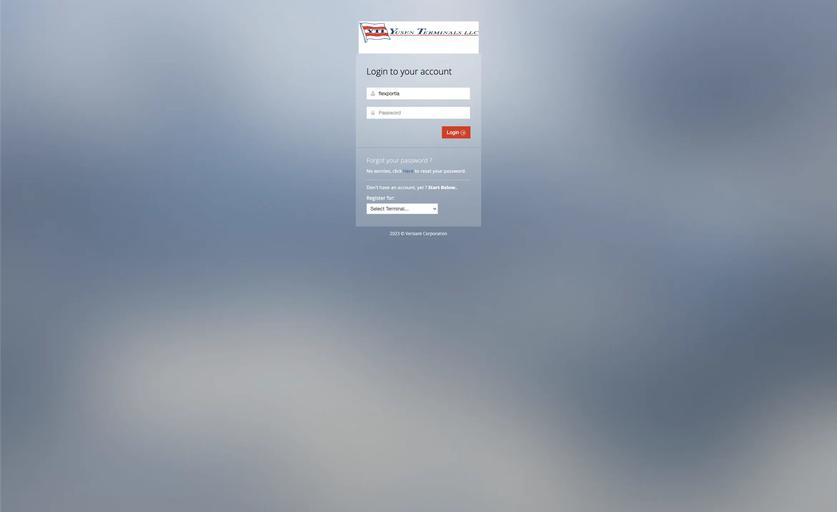 Task type: describe. For each thing, give the bounding box(es) containing it.
register
[[367, 195, 386, 202]]

©
[[401, 231, 405, 237]]

no
[[367, 168, 373, 174]]

for:
[[387, 195, 395, 202]]

don't have an account, yet ? start below. .
[[367, 184, 459, 191]]

login for login
[[447, 130, 461, 135]]

? inside forgot your password ? no worries, click here to reset your password.
[[430, 156, 432, 165]]

1 vertical spatial your
[[387, 156, 399, 165]]

an
[[391, 184, 397, 191]]

login for login to your account
[[367, 65, 388, 77]]

2023 © versiant corporation
[[390, 231, 447, 237]]

password
[[401, 156, 428, 165]]

forgot
[[367, 156, 385, 165]]

Password password field
[[367, 107, 470, 119]]

have
[[380, 184, 390, 191]]

account
[[421, 65, 452, 77]]

Username text field
[[367, 88, 470, 100]]

login to your account
[[367, 65, 452, 77]]

worries,
[[374, 168, 392, 174]]

forgot your password ? no worries, click here to reset your password.
[[367, 156, 466, 174]]

reset
[[421, 168, 432, 174]]

user image
[[370, 91, 376, 96]]

account,
[[398, 184, 416, 191]]

lock image
[[370, 110, 376, 116]]

corporation
[[423, 231, 447, 237]]



Task type: vqa. For each thing, say whether or not it's contained in the screenshot.
1st the angle right image from right
no



Task type: locate. For each thing, give the bounding box(es) containing it.
to right here 'link'
[[415, 168, 419, 174]]

1 vertical spatial to
[[415, 168, 419, 174]]

1 vertical spatial ?
[[425, 184, 427, 191]]

1 horizontal spatial ?
[[430, 156, 432, 165]]

1 horizontal spatial your
[[401, 65, 418, 77]]

password.
[[444, 168, 466, 174]]

0 vertical spatial to
[[390, 65, 398, 77]]

your up the click
[[387, 156, 399, 165]]

to inside forgot your password ? no worries, click here to reset your password.
[[415, 168, 419, 174]]

? up reset
[[430, 156, 432, 165]]

versiant
[[406, 231, 422, 237]]

don't
[[367, 184, 378, 191]]

here link
[[403, 168, 414, 174]]

1 horizontal spatial to
[[415, 168, 419, 174]]

0 horizontal spatial ?
[[425, 184, 427, 191]]

login
[[367, 65, 388, 77], [447, 130, 461, 135]]

0 horizontal spatial to
[[390, 65, 398, 77]]

2 horizontal spatial your
[[433, 168, 443, 174]]

0 vertical spatial ?
[[430, 156, 432, 165]]

2 vertical spatial your
[[433, 168, 443, 174]]

?
[[430, 156, 432, 165], [425, 184, 427, 191]]

? right 'yet'
[[425, 184, 427, 191]]

click
[[393, 168, 402, 174]]

register for:
[[367, 195, 395, 202]]

login button
[[442, 127, 471, 139]]

1 vertical spatial login
[[447, 130, 461, 135]]

your
[[401, 65, 418, 77], [387, 156, 399, 165], [433, 168, 443, 174]]

0 horizontal spatial login
[[367, 65, 388, 77]]

login inside button
[[447, 130, 461, 135]]

0 vertical spatial your
[[401, 65, 418, 77]]

here
[[403, 168, 414, 174]]

to up username text box
[[390, 65, 398, 77]]

start
[[428, 184, 440, 191]]

.
[[457, 184, 458, 191]]

your right reset
[[433, 168, 443, 174]]

swapright image
[[461, 130, 466, 135]]

1 horizontal spatial login
[[447, 130, 461, 135]]

0 horizontal spatial your
[[387, 156, 399, 165]]

yet
[[417, 184, 424, 191]]

2023
[[390, 231, 400, 237]]

below.
[[441, 184, 457, 191]]

0 vertical spatial login
[[367, 65, 388, 77]]

to
[[390, 65, 398, 77], [415, 168, 419, 174]]

your up username text box
[[401, 65, 418, 77]]



